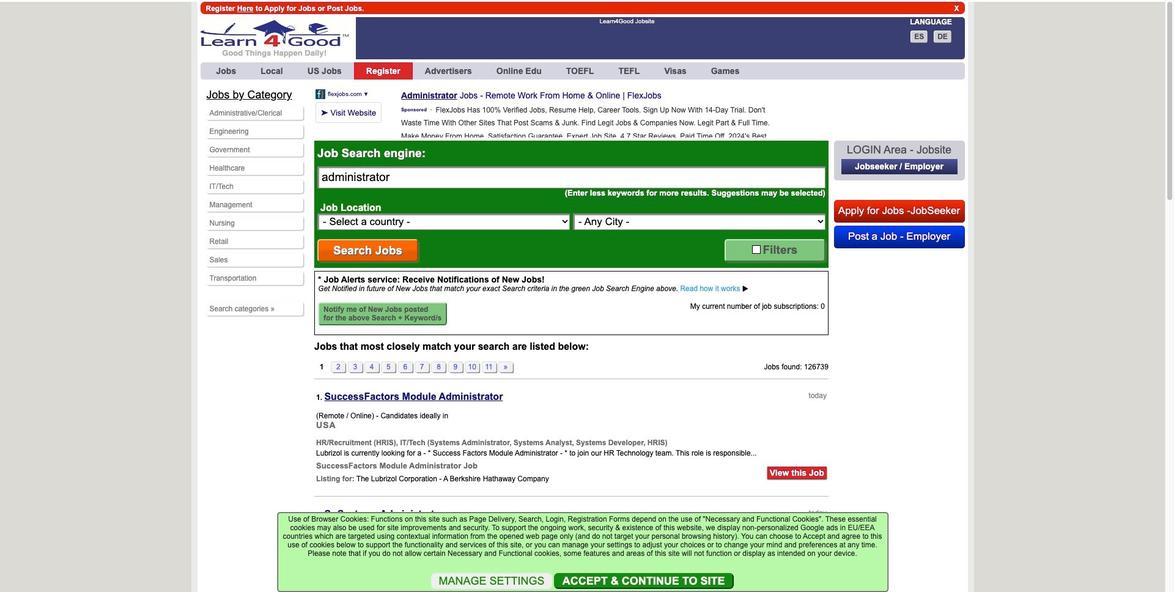 Task type: locate. For each thing, give the bounding box(es) containing it.
None submit
[[318, 239, 418, 262]]

Type in a skill or profession text field
[[318, 166, 826, 188]]



Task type: vqa. For each thing, say whether or not it's contained in the screenshot.
Type in a skill or profession TEXT FIELD
yes



